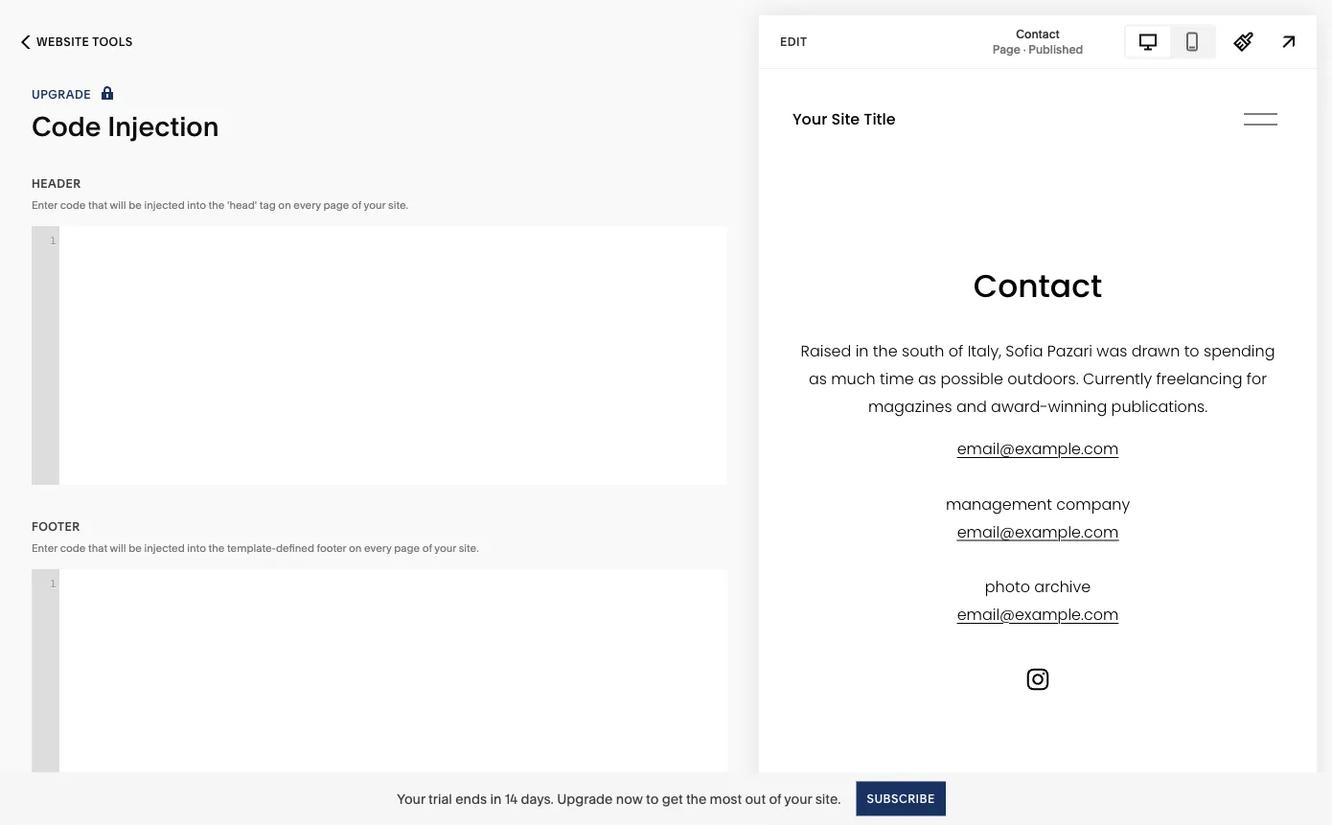 Task type: describe. For each thing, give the bounding box(es) containing it.
every inside header enter code that will be injected into the 'head' tag on every page of your site.
[[294, 198, 321, 211]]

header enter code that will be injected into the 'head' tag on every page of your site.
[[32, 177, 408, 211]]

that for footer
[[88, 542, 107, 555]]

website tools
[[36, 35, 133, 49]]

14
[[505, 791, 518, 807]]

page inside footer enter code that will be injected into the template-defined footer on every page of your site.
[[394, 542, 420, 555]]

be for footer
[[129, 542, 142, 555]]

upgrade inside button
[[32, 88, 91, 102]]

site. inside header enter code that will be injected into the 'head' tag on every page of your site.
[[388, 198, 408, 211]]

will for header
[[110, 198, 126, 211]]

to
[[646, 791, 659, 807]]

in
[[490, 791, 502, 807]]

tag
[[260, 198, 276, 211]]

footer
[[32, 520, 80, 534]]

trial
[[429, 791, 452, 807]]

out
[[745, 791, 766, 807]]

that for header
[[88, 198, 107, 211]]

injection
[[107, 110, 219, 143]]

injected for header
[[144, 198, 185, 211]]

subscribe button
[[856, 782, 946, 816]]

into for footer
[[187, 542, 206, 555]]

on inside footer enter code that will be injected into the template-defined footer on every page of your site.
[[349, 542, 362, 555]]

your inside header enter code that will be injected into the 'head' tag on every page of your site.
[[364, 198, 386, 211]]

subscribe
[[867, 792, 935, 806]]

edit button
[[768, 24, 820, 59]]

of inside header enter code that will be injected into the 'head' tag on every page of your site.
[[352, 198, 362, 211]]

1 for footer
[[50, 577, 57, 590]]

now
[[616, 791, 643, 807]]

your
[[397, 791, 425, 807]]

be for header
[[129, 198, 142, 211]]

on inside header enter code that will be injected into the 'head' tag on every page of your site.
[[278, 198, 291, 211]]

most
[[710, 791, 742, 807]]

enter for footer
[[32, 542, 58, 555]]

enter for header
[[32, 198, 58, 211]]

website
[[36, 35, 89, 49]]

contact
[[1016, 27, 1060, 41]]

code for footer
[[60, 542, 86, 555]]

every inside footer enter code that will be injected into the template-defined footer on every page of your site.
[[364, 542, 392, 555]]

·
[[1023, 42, 1026, 56]]

header
[[32, 177, 81, 191]]



Task type: locate. For each thing, give the bounding box(es) containing it.
footer enter code that will be injected into the template-defined footer on every page of your site.
[[32, 520, 479, 555]]

injected left 'head'
[[144, 198, 185, 211]]

1 vertical spatial your
[[434, 542, 456, 555]]

the left template-
[[209, 542, 225, 555]]

1 vertical spatial on
[[349, 542, 362, 555]]

code down header on the left of page
[[60, 198, 86, 211]]

enter
[[32, 198, 58, 211], [32, 542, 58, 555]]

0 vertical spatial your
[[364, 198, 386, 211]]

code inside footer enter code that will be injected into the template-defined footer on every page of your site.
[[60, 542, 86, 555]]

0 vertical spatial injected
[[144, 198, 185, 211]]

0 horizontal spatial every
[[294, 198, 321, 211]]

into
[[187, 198, 206, 211], [187, 542, 206, 555]]

0 vertical spatial of
[[352, 198, 362, 211]]

into for header
[[187, 198, 206, 211]]

that inside header enter code that will be injected into the 'head' tag on every page of your site.
[[88, 198, 107, 211]]

1 horizontal spatial site.
[[459, 542, 479, 555]]

your trial ends in 14 days. upgrade now to get the most out of your site.
[[397, 791, 841, 807]]

the left 'head'
[[209, 198, 225, 211]]

1 vertical spatial page
[[394, 542, 420, 555]]

1 vertical spatial upgrade
[[557, 791, 613, 807]]

get
[[662, 791, 683, 807]]

every
[[294, 198, 321, 211], [364, 542, 392, 555]]

website tools button
[[0, 21, 154, 63]]

2 vertical spatial site.
[[815, 791, 841, 807]]

1 will from the top
[[110, 198, 126, 211]]

your
[[364, 198, 386, 211], [434, 542, 456, 555], [784, 791, 812, 807]]

1 be from the top
[[129, 198, 142, 211]]

1 vertical spatial be
[[129, 542, 142, 555]]

1 for header
[[50, 234, 57, 247]]

the right get
[[686, 791, 707, 807]]

page inside header enter code that will be injected into the 'head' tag on every page of your site.
[[323, 198, 349, 211]]

be inside footer enter code that will be injected into the template-defined footer on every page of your site.
[[129, 542, 142, 555]]

0 horizontal spatial page
[[323, 198, 349, 211]]

tools
[[92, 35, 133, 49]]

of right out on the right bottom of page
[[769, 791, 781, 807]]

enter down header on the left of page
[[32, 198, 58, 211]]

of right tag
[[352, 198, 362, 211]]

site.
[[388, 198, 408, 211], [459, 542, 479, 555], [815, 791, 841, 807]]

every right footer
[[364, 542, 392, 555]]

1 horizontal spatial your
[[434, 542, 456, 555]]

'head'
[[227, 198, 257, 211]]

of right footer
[[422, 542, 432, 555]]

injected for footer
[[144, 542, 185, 555]]

0 horizontal spatial your
[[364, 198, 386, 211]]

upgrade
[[32, 88, 91, 102], [557, 791, 613, 807]]

of
[[352, 198, 362, 211], [422, 542, 432, 555], [769, 791, 781, 807]]

1 vertical spatial the
[[209, 542, 225, 555]]

1 vertical spatial 1
[[50, 577, 57, 590]]

0 vertical spatial be
[[129, 198, 142, 211]]

into inside header enter code that will be injected into the 'head' tag on every page of your site.
[[187, 198, 206, 211]]

1 horizontal spatial every
[[364, 542, 392, 555]]

will for footer
[[110, 542, 126, 555]]

0 horizontal spatial on
[[278, 198, 291, 211]]

1 horizontal spatial page
[[394, 542, 420, 555]]

0 vertical spatial page
[[323, 198, 349, 211]]

0 vertical spatial on
[[278, 198, 291, 211]]

ends
[[455, 791, 487, 807]]

code
[[32, 110, 101, 143]]

defined
[[276, 542, 314, 555]]

2 will from the top
[[110, 542, 126, 555]]

0 vertical spatial will
[[110, 198, 126, 211]]

1 vertical spatial will
[[110, 542, 126, 555]]

site. inside footer enter code that will be injected into the template-defined footer on every page of your site.
[[459, 542, 479, 555]]

into inside footer enter code that will be injected into the template-defined footer on every page of your site.
[[187, 542, 206, 555]]

be inside header enter code that will be injected into the 'head' tag on every page of your site.
[[129, 198, 142, 211]]

the
[[209, 198, 225, 211], [209, 542, 225, 555], [686, 791, 707, 807]]

that inside footer enter code that will be injected into the template-defined footer on every page of your site.
[[88, 542, 107, 555]]

0 horizontal spatial site.
[[388, 198, 408, 211]]

the for header
[[209, 198, 225, 211]]

0 vertical spatial 1
[[50, 234, 57, 247]]

enter inside header enter code that will be injected into the 'head' tag on every page of your site.
[[32, 198, 58, 211]]

1 down header on the left of page
[[50, 234, 57, 247]]

2 vertical spatial the
[[686, 791, 707, 807]]

enter inside footer enter code that will be injected into the template-defined footer on every page of your site.
[[32, 542, 58, 555]]

edit
[[780, 35, 808, 48]]

1 enter from the top
[[32, 198, 58, 211]]

into left template-
[[187, 542, 206, 555]]

1 down footer
[[50, 577, 57, 590]]

2 into from the top
[[187, 542, 206, 555]]

2 enter from the top
[[32, 542, 58, 555]]

2 horizontal spatial your
[[784, 791, 812, 807]]

1 vertical spatial of
[[422, 542, 432, 555]]

1 vertical spatial into
[[187, 542, 206, 555]]

on right footer
[[349, 542, 362, 555]]

injected inside footer enter code that will be injected into the template-defined footer on every page of your site.
[[144, 542, 185, 555]]

published
[[1029, 42, 1083, 56]]

1 vertical spatial enter
[[32, 542, 58, 555]]

will inside footer enter code that will be injected into the template-defined footer on every page of your site.
[[110, 542, 126, 555]]

0 vertical spatial upgrade
[[32, 88, 91, 102]]

0 vertical spatial that
[[88, 198, 107, 211]]

your inside footer enter code that will be injected into the template-defined footer on every page of your site.
[[434, 542, 456, 555]]

be
[[129, 198, 142, 211], [129, 542, 142, 555]]

injected inside header enter code that will be injected into the 'head' tag on every page of your site.
[[144, 198, 185, 211]]

page right tag
[[323, 198, 349, 211]]

1 vertical spatial site.
[[459, 542, 479, 555]]

2 vertical spatial of
[[769, 791, 781, 807]]

template-
[[227, 542, 276, 555]]

into left 'head'
[[187, 198, 206, 211]]

1 code from the top
[[60, 198, 86, 211]]

upgrade button
[[32, 84, 118, 105]]

1
[[50, 234, 57, 247], [50, 577, 57, 590]]

on right tag
[[278, 198, 291, 211]]

0 vertical spatial the
[[209, 198, 225, 211]]

1 horizontal spatial on
[[349, 542, 362, 555]]

tab list
[[1126, 26, 1214, 57]]

2 injected from the top
[[144, 542, 185, 555]]

of inside footer enter code that will be injected into the template-defined footer on every page of your site.
[[422, 542, 432, 555]]

code for header
[[60, 198, 86, 211]]

1 that from the top
[[88, 198, 107, 211]]

1 vertical spatial injected
[[144, 542, 185, 555]]

0 vertical spatial site.
[[388, 198, 408, 211]]

page
[[993, 42, 1021, 56]]

the for footer
[[209, 542, 225, 555]]

2 be from the top
[[129, 542, 142, 555]]

code
[[60, 198, 86, 211], [60, 542, 86, 555]]

code injection
[[32, 110, 219, 143]]

1 injected from the top
[[144, 198, 185, 211]]

injected left template-
[[144, 542, 185, 555]]

1 vertical spatial code
[[60, 542, 86, 555]]

1 vertical spatial that
[[88, 542, 107, 555]]

1 vertical spatial every
[[364, 542, 392, 555]]

0 vertical spatial into
[[187, 198, 206, 211]]

will inside header enter code that will be injected into the 'head' tag on every page of your site.
[[110, 198, 126, 211]]

2 horizontal spatial of
[[769, 791, 781, 807]]

enter down footer
[[32, 542, 58, 555]]

days.
[[521, 791, 554, 807]]

2 that from the top
[[88, 542, 107, 555]]

2 code from the top
[[60, 542, 86, 555]]

0 horizontal spatial upgrade
[[32, 88, 91, 102]]

0 vertical spatial enter
[[32, 198, 58, 211]]

2 vertical spatial your
[[784, 791, 812, 807]]

1 1 from the top
[[50, 234, 57, 247]]

upgrade left "now"
[[557, 791, 613, 807]]

every right tag
[[294, 198, 321, 211]]

contact page · published
[[993, 27, 1083, 56]]

code inside header enter code that will be injected into the 'head' tag on every page of your site.
[[60, 198, 86, 211]]

on
[[278, 198, 291, 211], [349, 542, 362, 555]]

2 1 from the top
[[50, 577, 57, 590]]

will
[[110, 198, 126, 211], [110, 542, 126, 555]]

2 horizontal spatial site.
[[815, 791, 841, 807]]

page
[[323, 198, 349, 211], [394, 542, 420, 555]]

the inside footer enter code that will be injected into the template-defined footer on every page of your site.
[[209, 542, 225, 555]]

that
[[88, 198, 107, 211], [88, 542, 107, 555]]

upgrade up code
[[32, 88, 91, 102]]

1 into from the top
[[187, 198, 206, 211]]

0 horizontal spatial of
[[352, 198, 362, 211]]

page right footer
[[394, 542, 420, 555]]

code down footer
[[60, 542, 86, 555]]

injected
[[144, 198, 185, 211], [144, 542, 185, 555]]

footer
[[317, 542, 346, 555]]

the inside header enter code that will be injected into the 'head' tag on every page of your site.
[[209, 198, 225, 211]]

1 horizontal spatial upgrade
[[557, 791, 613, 807]]

0 vertical spatial code
[[60, 198, 86, 211]]

1 horizontal spatial of
[[422, 542, 432, 555]]

0 vertical spatial every
[[294, 198, 321, 211]]



Task type: vqa. For each thing, say whether or not it's contained in the screenshot.
the leftmost THE LEARN
no



